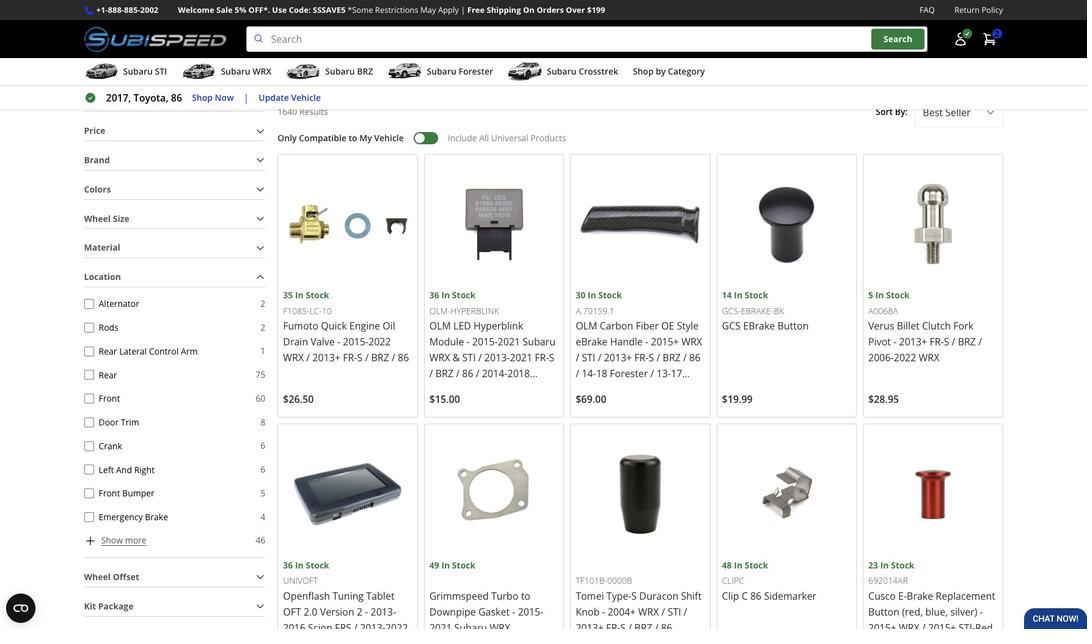 Task type: describe. For each thing, give the bounding box(es) containing it.
1 horizontal spatial vehicle
[[374, 132, 404, 144]]

in for hyperblink
[[442, 289, 450, 301]]

- inside 5 in stock a0068a verus billet clutch fork pivot - 2013+ fr-s / brz / 2006-2022 wrx
[[894, 335, 897, 349]]

sti inside tf101b-0000b tomei type-s duracon shift knob - 2004+ wrx / sti / 2013+ fr-s / brz / 86
[[668, 605, 682, 619]]

2013+ inside 35 in stock f108s-lc-10 fumoto quick engine oil drain valve - 2015-2022 wrx / 2013+ fr-s / brz / 86
[[313, 351, 341, 365]]

front lips
[[467, 28, 505, 39]]

2013- down tablet
[[371, 605, 396, 619]]

olm carbon fiber oe style ebrake handle - 2015+ wrx / sti / 2013+ fr-s / brz / 86 / 14-18 forester / 13-17 crosstrek image
[[576, 160, 705, 289]]

by:
[[896, 106, 908, 118]]

36 in stock olm-hyperblink olm led hyperblink module - 2015-2021 subaru wrx & sti / 2013-2021 fr-s / brz / 86 / 2014-2018 forester / 2013-2017 crosstrek / 2012-2016 impreza / 2010-2014 outback
[[430, 289, 556, 444]]

Rear Lateral Control Arm button
[[84, 346, 94, 356]]

universal
[[492, 132, 529, 144]]

clutch
[[923, 319, 952, 333]]

2 button
[[977, 27, 1004, 51]]

shipping
[[487, 4, 521, 15]]

cusco
[[869, 589, 896, 603]]

sssave5
[[313, 4, 346, 15]]

46
[[256, 535, 266, 546]]

wheels button
[[781, 0, 888, 54]]

openflash tuning tablet oft 2.0 version 2 - 2013-2016 scion frs / 2013-2022 subaru brz / toyota 86 image
[[283, 429, 413, 559]]

wrx inside tf101b-0000b tomei type-s duracon shift knob - 2004+ wrx / sti / 2013+ fr-s / brz / 86
[[639, 605, 659, 619]]

rear for rear
[[99, 369, 117, 381]]

+1-
[[96, 4, 108, 15]]

compatible
[[299, 132, 347, 144]]

crosstrek inside dropdown button
[[579, 66, 619, 77]]

kit
[[84, 600, 96, 612]]

$28.95
[[869, 393, 900, 406]]

policy
[[982, 4, 1004, 15]]

10
[[322, 305, 332, 316]]

f108s-
[[283, 305, 310, 316]]

wrx inside grimmspeed turbo to downpipe gasket - 2015- 2021 subaru wrx
[[490, 621, 511, 629]]

fuel
[[228, 28, 244, 39]]

2 inside 2 button
[[995, 28, 1000, 39]]

gasket
[[479, 605, 510, 619]]

open widget image
[[6, 594, 35, 623]]

carbon
[[600, 319, 634, 333]]

& inside 36 in stock olm-hyperblink olm led hyperblink module - 2015-2021 subaru wrx & sti / 2013-2021 fr-s / brz / 86 / 2014-2018 forester / 2013-2017 crosstrek / 2012-2016 impreza / 2010-2014 outback
[[453, 351, 460, 365]]

crosstrek inside 30 in stock a.70159.1 olm carbon fiber oe style ebrake handle - 2015+ wrx / sti / 2013+ fr-s / brz / 86 / 14-18 forester / 13-17 crosstrek
[[576, 383, 620, 396]]

spoilers
[[338, 28, 368, 39]]

17
[[671, 367, 683, 381]]

stock for openflash
[[306, 559, 329, 571]]

brz inside 36 in stock olm-hyperblink olm led hyperblink module - 2015-2021 subaru wrx & sti / 2013-2021 fr-s / brz / 86 / 2014-2018 forester / 2013-2017 crosstrek / 2012-2016 impreza / 2010-2014 outback
[[436, 367, 454, 381]]

- inside 35 in stock f108s-lc-10 fumoto quick engine oil drain valve - 2015-2022 wrx / 2013+ fr-s / brz / 86
[[338, 335, 341, 349]]

in for ebrake-
[[735, 289, 743, 301]]

in for clip
[[735, 559, 743, 571]]

kit package button
[[84, 597, 266, 616]]

888-
[[108, 4, 124, 15]]

in for lc-
[[295, 289, 304, 301]]

welcome
[[178, 4, 214, 15]]

brz inside 30 in stock a.70159.1 olm carbon fiber oe style ebrake handle - 2015+ wrx / sti / 2013+ fr-s / brz / 86 / 14-18 forester / 13-17 crosstrek
[[663, 351, 681, 365]]

- inside tf101b-0000b tomei type-s duracon shift knob - 2004+ wrx / sti / 2013+ fr-s / brz / 86
[[603, 605, 606, 619]]

14-
[[582, 367, 597, 381]]

exhaust headers and manifolds image
[[549, 0, 655, 23]]

clip c 86 sidemarker image
[[723, 429, 852, 559]]

2014
[[501, 415, 524, 428]]

over
[[566, 4, 585, 15]]

s inside 35 in stock f108s-lc-10 fumoto quick engine oil drain valve - 2015-2022 wrx / 2013+ fr-s / brz / 86
[[357, 351, 363, 365]]

select... image
[[986, 107, 996, 117]]

univoft
[[283, 575, 318, 586]]

$26.50
[[283, 393, 314, 406]]

gcs-
[[723, 305, 741, 316]]

only compatible to my vehicle
[[278, 132, 404, 144]]

return policy
[[955, 4, 1004, 15]]

sale
[[216, 4, 233, 15]]

- inside 36 in stock olm-hyperblink olm led hyperblink module - 2015-2021 subaru wrx & sti / 2013-2021 fr-s / brz / 86 / 2014-2018 forester / 2013-2017 crosstrek / 2012-2016 impreza / 2010-2014 outback
[[467, 335, 470, 349]]

include all universal products
[[448, 132, 566, 144]]

manifolds
[[583, 41, 621, 52]]

products
[[531, 132, 566, 144]]

stock for hyperblink
[[452, 289, 476, 301]]

a subaru crosstrek thumbnail image image
[[508, 62, 542, 81]]

subaru for subaru crosstrek
[[547, 66, 577, 77]]

forester inside dropdown button
[[459, 66, 494, 77]]

+1-888-885-2002
[[96, 4, 159, 15]]

exhaust headers and manifolds button
[[549, 0, 655, 54]]

fr- inside 30 in stock a.70159.1 olm carbon fiber oe style ebrake handle - 2015+ wrx / sti / 2013+ fr-s / brz / 86 / 14-18 forester / 13-17 crosstrek
[[635, 351, 649, 365]]

shop by category
[[633, 66, 705, 77]]

a subaru brz thumbnail image image
[[286, 62, 321, 81]]

subaru for subaru forester
[[427, 66, 457, 77]]

show more
[[101, 535, 147, 546]]

0 horizontal spatial |
[[244, 91, 249, 105]]

only
[[278, 132, 297, 144]]

2015+ inside 30 in stock a.70159.1 olm carbon fiber oe style ebrake handle - 2015+ wrx / sti / 2013+ fr-s / brz / 86 / 14-18 forester / 13-17 crosstrek
[[651, 335, 679, 349]]

in for openflash
[[295, 559, 304, 571]]

clipc
[[723, 575, 745, 586]]

2013+ inside 30 in stock a.70159.1 olm carbon fiber oe style ebrake handle - 2015+ wrx / sti / 2013+ fr-s / brz / 86 / 14-18 forester / 13-17 crosstrek
[[604, 351, 632, 365]]

2013- right frs
[[360, 621, 386, 629]]

885-
[[124, 4, 140, 15]]

Front button
[[84, 394, 94, 404]]

2010-
[[476, 415, 501, 428]]

grimmspeed turbo to downpipe gasket - 2015- 2021 subaru wrx
[[430, 589, 544, 629]]

fog lights
[[699, 28, 737, 39]]

valve
[[311, 335, 335, 349]]

spoilers & wings image
[[317, 0, 422, 23]]

stock for clip
[[745, 559, 769, 571]]

crosstrek inside 36 in stock olm-hyperblink olm led hyperblink module - 2015-2021 subaru wrx & sti / 2013-2021 fr-s / brz / 86 / 2014-2018 forester / 2013-2017 crosstrek / 2012-2016 impreza / 2010-2014 outback
[[430, 399, 473, 412]]

knob
[[576, 605, 600, 619]]

results
[[300, 106, 328, 118]]

tomei type-s duracon shift knob - 2004+ wrx / sti / 2013+ fr-s / brz / 86 image
[[576, 429, 705, 559]]

48 in stock clipc clip c 86 sidemarker
[[723, 559, 817, 603]]

openflash
[[283, 589, 330, 603]]

search input field
[[246, 26, 928, 52]]

shop for shop by category
[[633, 66, 654, 77]]

0 horizontal spatial brake
[[145, 511, 168, 523]]

Select... button
[[916, 98, 1004, 127]]

fork
[[954, 319, 974, 333]]

size
[[113, 212, 130, 224]]

subaru brz button
[[286, 61, 373, 85]]

75
[[256, 369, 266, 380]]

sort by:
[[876, 106, 908, 118]]

brand
[[84, 154, 110, 166]]

oft
[[283, 605, 301, 619]]

2002
[[140, 4, 159, 15]]

olm led hyperblink module - 2015-2021 subaru wrx & sti / 2013-2021 fr-s / brz / 86 / 2014-2018 forester / 2013-2017 crosstrek / 2012-2016 impreza / 2010-2014 outback image
[[430, 160, 559, 289]]

1 horizontal spatial 2015+
[[869, 621, 897, 629]]

clip
[[723, 589, 740, 603]]

forester inside 36 in stock olm-hyperblink olm led hyperblink module - 2015-2021 subaru wrx & sti / 2013-2021 fr-s / brz / 86 / 2014-2018 forester / 2013-2017 crosstrek / 2012-2016 impreza / 2010-2014 outback
[[430, 383, 468, 396]]

wrx inside 23 in stock 692014ar cusco e-brake replacement button (red, blue, silver) - 2015+ wrx / 2015+ sti-red
[[899, 621, 920, 629]]

fog lights image
[[666, 0, 771, 23]]

6 for left and right
[[261, 464, 266, 475]]

Rear button
[[84, 370, 94, 380]]

s inside 5 in stock a0068a verus billet clutch fork pivot - 2013+ fr-s / brz / 2006-2022 wrx
[[945, 335, 950, 349]]

emergency brake
[[99, 511, 168, 523]]

2015- inside 35 in stock f108s-lc-10 fumoto quick engine oil drain valve - 2015-2022 wrx / 2013+ fr-s / brz / 86
[[343, 335, 369, 349]]

$199
[[587, 4, 606, 15]]

and
[[628, 28, 642, 39]]

fumoto
[[283, 319, 319, 333]]

stock right 49
[[452, 559, 476, 571]]

door
[[99, 417, 119, 428]]

2 left 35
[[261, 298, 266, 309]]

subaru brz
[[325, 66, 373, 77]]

update vehicle
[[259, 92, 321, 103]]

Left And Right button
[[84, 465, 94, 475]]

5 for 5
[[261, 487, 266, 499]]

faq link
[[920, 4, 936, 17]]

a subaru wrx thumbnail image image
[[182, 62, 216, 81]]

/ inside 36 in stock univoft openflash tuning tablet oft 2.0 version 2 - 2013- 2016 scion frs / 2013-20
[[354, 621, 358, 629]]

14
[[723, 289, 732, 301]]

fog
[[699, 28, 713, 39]]

pivot
[[869, 335, 892, 349]]

crank
[[99, 440, 122, 452]]

to for turbo
[[521, 589, 531, 603]]

replacement
[[936, 589, 996, 603]]

2.0
[[304, 605, 318, 619]]

return policy link
[[955, 4, 1004, 17]]

s inside 36 in stock olm-hyperblink olm led hyperblink module - 2015-2021 subaru wrx & sti / 2013-2021 fr-s / brz / 86 / 2014-2018 forester / 2013-2017 crosstrek / 2012-2016 impreza / 2010-2014 outback
[[549, 351, 555, 365]]

category
[[668, 66, 705, 77]]

5 for 5 in stock a0068a verus billet clutch fork pivot - 2013+ fr-s / brz / 2006-2022 wrx
[[869, 289, 874, 301]]

fuel injectors image
[[201, 0, 306, 23]]

/ inside 23 in stock 692014ar cusco e-brake replacement button (red, blue, silver) - 2015+ wrx / 2015+ sti-red
[[923, 621, 926, 629]]

wrx inside 5 in stock a0068a verus billet clutch fork pivot - 2013+ fr-s / brz / 2006-2022 wrx
[[919, 351, 940, 365]]

handle
[[611, 335, 643, 349]]

49
[[430, 559, 440, 571]]

subaru forester button
[[388, 61, 494, 85]]

2014-
[[482, 367, 508, 381]]

stock for verus
[[887, 289, 910, 301]]

front for front bumper
[[99, 488, 120, 499]]

2 horizontal spatial 2015+
[[929, 621, 957, 629]]

price button
[[84, 122, 266, 141]]

fuel injectors
[[228, 28, 279, 39]]

Front Bumper button
[[84, 489, 94, 498]]

wrx inside 30 in stock a.70159.1 olm carbon fiber oe style ebrake handle - 2015+ wrx / sti / 2013+ fr-s / brz / 86 / 14-18 forester / 13-17 crosstrek
[[682, 335, 703, 349]]

stock for ebrake-
[[745, 289, 769, 301]]

subaru inside grimmspeed turbo to downpipe gasket - 2015- 2021 subaru wrx
[[455, 621, 487, 629]]

rear for rear lateral control arm
[[99, 345, 117, 357]]

a subaru sti thumbnail image image
[[84, 62, 118, 81]]

a subaru forester thumbnail image image
[[388, 62, 422, 81]]

fr- inside 5 in stock a0068a verus billet clutch fork pivot - 2013+ fr-s / brz / 2006-2022 wrx
[[930, 335, 945, 349]]



Task type: locate. For each thing, give the bounding box(es) containing it.
0 horizontal spatial 2022
[[369, 335, 391, 349]]

2022 inside 5 in stock a0068a verus billet clutch fork pivot - 2013+ fr-s / brz / 2006-2022 wrx
[[894, 351, 917, 365]]

brz up 17
[[663, 351, 681, 365]]

1 horizontal spatial 2015-
[[473, 335, 498, 349]]

sti up toyota, on the left top of the page
[[155, 66, 167, 77]]

1 vertical spatial 5
[[261, 487, 266, 499]]

0 horizontal spatial shop
[[192, 92, 213, 103]]

0 vertical spatial shop
[[633, 66, 654, 77]]

1 vertical spatial brake
[[907, 589, 934, 603]]

brz down fork
[[959, 335, 977, 349]]

sti inside dropdown button
[[155, 66, 167, 77]]

forester down "front lips"
[[459, 66, 494, 77]]

0 horizontal spatial 2015+
[[651, 335, 679, 349]]

2013- up 2014-
[[485, 351, 510, 365]]

0 horizontal spatial 2015-
[[343, 335, 369, 349]]

2 inside 36 in stock univoft openflash tuning tablet oft 2.0 version 2 - 2013- 2016 scion frs / 2013-20
[[357, 605, 363, 619]]

stock inside 5 in stock a0068a verus billet clutch fork pivot - 2013+ fr-s / brz / 2006-2022 wrx
[[887, 289, 910, 301]]

1 vertical spatial 36
[[283, 559, 293, 571]]

0 vertical spatial brake
[[145, 511, 168, 523]]

1 horizontal spatial shop
[[633, 66, 654, 77]]

offset
[[113, 571, 139, 583]]

2013+ down billet
[[900, 335, 928, 349]]

5
[[869, 289, 874, 301], [261, 487, 266, 499]]

subaru down downpipe
[[455, 621, 487, 629]]

5 up a0068a
[[869, 289, 874, 301]]

1 6 from the top
[[261, 440, 266, 451]]

wheel offset
[[84, 571, 139, 583]]

intercoolers image
[[898, 0, 1003, 23]]

- inside 30 in stock a.70159.1 olm carbon fiber oe style ebrake handle - 2015+ wrx / sti / 2013+ fr-s / brz / 86 / 14-18 forester / 13-17 crosstrek
[[646, 335, 649, 349]]

2 rear from the top
[[99, 369, 117, 381]]

quick
[[321, 319, 347, 333]]

2022 down oil
[[369, 335, 391, 349]]

2
[[995, 28, 1000, 39], [261, 298, 266, 309], [261, 321, 266, 333], [357, 605, 363, 619]]

scion
[[308, 621, 333, 629]]

in inside 35 in stock f108s-lc-10 fumoto quick engine oil drain valve - 2015-2022 wrx / 2013+ fr-s / brz / 86
[[295, 289, 304, 301]]

in inside 30 in stock a.70159.1 olm carbon fiber oe style ebrake handle - 2015+ wrx / sti / 2013+ fr-s / brz / 86 / 14-18 forester / 13-17 crosstrek
[[588, 289, 597, 301]]

| right now
[[244, 91, 249, 105]]

36 inside 36 in stock univoft openflash tuning tablet oft 2.0 version 2 - 2013- 2016 scion frs / 2013-20
[[283, 559, 293, 571]]

& inside "button"
[[370, 28, 376, 39]]

vehicle inside button
[[291, 92, 321, 103]]

1 wheel from the top
[[84, 212, 111, 224]]

subaru for subaru brz
[[325, 66, 355, 77]]

1640
[[278, 106, 297, 118]]

left and right
[[99, 464, 155, 476]]

subaru up 2017, toyota, 86
[[123, 66, 153, 77]]

by
[[656, 66, 666, 77]]

fr- inside tf101b-0000b tomei type-s duracon shift knob - 2004+ wrx / sti / 2013+ fr-s / brz / 86
[[607, 621, 621, 629]]

use
[[272, 4, 287, 15]]

- down tablet
[[365, 605, 368, 619]]

Crank button
[[84, 441, 94, 451]]

to
[[349, 132, 358, 144], [521, 589, 531, 603]]

verus billet clutch fork pivot - 2013+ fr-s / brz / 2006-2022 wrx image
[[869, 160, 998, 289]]

in up olm-
[[442, 289, 450, 301]]

2013+ down valve in the bottom of the page
[[313, 351, 341, 365]]

1 horizontal spatial 2016
[[507, 399, 530, 412]]

36 for openflash
[[283, 559, 293, 571]]

36 inside 36 in stock olm-hyperblink olm led hyperblink module - 2015-2021 subaru wrx & sti / 2013-2021 fr-s / brz / 86 / 2014-2018 forester / 2013-2017 crosstrek / 2012-2016 impreza / 2010-2014 outback
[[430, 289, 440, 301]]

2022 down billet
[[894, 351, 917, 365]]

update
[[259, 92, 289, 103]]

1 vertical spatial 2022
[[894, 351, 917, 365]]

search
[[884, 33, 913, 45]]

stock inside 36 in stock olm-hyperblink olm led hyperblink module - 2015-2021 subaru wrx & sti / 2013-2021 fr-s / brz / 86 / 2014-2018 forester / 2013-2017 crosstrek / 2012-2016 impreza / 2010-2014 outback
[[452, 289, 476, 301]]

$69.00
[[576, 393, 607, 406]]

6 down 8
[[261, 440, 266, 451]]

1 vertical spatial vehicle
[[374, 132, 404, 144]]

86 inside 35 in stock f108s-lc-10 fumoto quick engine oil drain valve - 2015-2022 wrx / 2013+ fr-s / brz / 86
[[398, 351, 409, 365]]

to left my
[[349, 132, 358, 144]]

& left wings
[[370, 28, 376, 39]]

vehicle right my
[[374, 132, 404, 144]]

stock up univoft
[[306, 559, 329, 571]]

vehicle
[[291, 92, 321, 103], [374, 132, 404, 144]]

wrx inside dropdown button
[[253, 66, 272, 77]]

front right front button
[[99, 393, 120, 404]]

stock inside 35 in stock f108s-lc-10 fumoto quick engine oil drain valve - 2015-2022 wrx / 2013+ fr-s / brz / 86
[[306, 289, 329, 301]]

2016 inside 36 in stock univoft openflash tuning tablet oft 2.0 version 2 - 2013- 2016 scion frs / 2013-20
[[283, 621, 306, 629]]

brz inside 5 in stock a0068a verus billet clutch fork pivot - 2013+ fr-s / brz / 2006-2022 wrx
[[959, 335, 977, 349]]

stock inside 48 in stock clipc clip c 86 sidemarker
[[745, 559, 769, 571]]

show more button
[[84, 534, 147, 548]]

front left lips
[[467, 28, 487, 39]]

shop
[[633, 66, 654, 77], [192, 92, 213, 103]]

all
[[480, 132, 489, 144]]

off*.
[[249, 4, 270, 15]]

forester inside 30 in stock a.70159.1 olm carbon fiber oe style ebrake handle - 2015+ wrx / sti / 2013+ fr-s / brz / 86 / 14-18 forester / 13-17 crosstrek
[[610, 367, 648, 381]]

shop for shop now
[[192, 92, 213, 103]]

2015+ down cusco at the right
[[869, 621, 897, 629]]

in right 23
[[881, 559, 889, 571]]

olm down olm-
[[430, 319, 451, 333]]

in inside 36 in stock univoft openflash tuning tablet oft 2.0 version 2 - 2013- 2016 scion frs / 2013-20
[[295, 559, 304, 571]]

2 down tuning
[[357, 605, 363, 619]]

36 in stock univoft openflash tuning tablet oft 2.0 version 2 - 2013- 2016 scion frs / 2013-20
[[283, 559, 408, 629]]

hyperblink
[[474, 319, 524, 333]]

86 inside 36 in stock olm-hyperblink olm led hyperblink module - 2015-2021 subaru wrx & sti / 2013-2021 fr-s / brz / 86 / 2014-2018 forester / 2013-2017 crosstrek / 2012-2016 impreza / 2010-2014 outback
[[462, 367, 474, 381]]

1 vertical spatial front
[[99, 393, 120, 404]]

1 horizontal spatial &
[[453, 351, 460, 365]]

2015+
[[651, 335, 679, 349], [869, 621, 897, 629], [929, 621, 957, 629]]

version
[[320, 605, 355, 619]]

0 horizontal spatial olm
[[430, 319, 451, 333]]

0 horizontal spatial 2016
[[283, 621, 306, 629]]

downpipe
[[430, 605, 476, 619]]

2013- up 2012-
[[476, 383, 502, 396]]

bk
[[774, 305, 785, 316]]

package
[[98, 600, 134, 612]]

Emergency Brake button
[[84, 512, 94, 522]]

headers
[[594, 28, 626, 39]]

wheels image
[[782, 0, 887, 23]]

wheel size button
[[84, 209, 266, 228]]

fumoto quick engine oil drain valve - 2015-2022 wrx / 2013+ fr-s / brz / 86 image
[[283, 160, 413, 289]]

8
[[261, 416, 266, 428]]

wrx inside 35 in stock f108s-lc-10 fumoto quick engine oil drain valve - 2015-2022 wrx / 2013+ fr-s / brz / 86
[[283, 351, 304, 365]]

stock up '692014ar'
[[892, 559, 915, 571]]

subispeed logo image
[[84, 26, 227, 52]]

36
[[430, 289, 440, 301], [283, 559, 293, 571]]

exhaust headers and manifolds
[[562, 28, 642, 52]]

1 horizontal spatial olm
[[576, 319, 598, 333]]

stock up lc-
[[306, 289, 329, 301]]

subaru right a subaru crosstrek thumbnail image
[[547, 66, 577, 77]]

1 vertical spatial forester
[[610, 367, 648, 381]]

86 inside 30 in stock a.70159.1 olm carbon fiber oe style ebrake handle - 2015+ wrx / sti / 2013+ fr-s / brz / 86 / 14-18 forester / 13-17 crosstrek
[[690, 351, 701, 365]]

forester right 18
[[610, 367, 648, 381]]

0 vertical spatial 2021
[[498, 335, 520, 349]]

turbo
[[492, 589, 519, 603]]

stock for lc-
[[306, 289, 329, 301]]

0 vertical spatial 6
[[261, 440, 266, 451]]

$15.00
[[430, 393, 460, 406]]

$19.99
[[723, 393, 753, 406]]

colors
[[84, 183, 111, 195]]

in for cusco
[[881, 559, 889, 571]]

0 horizontal spatial to
[[349, 132, 358, 144]]

crosstrek up impreza
[[430, 399, 473, 412]]

silver)
[[951, 605, 978, 619]]

1 vertical spatial button
[[869, 605, 900, 619]]

2016
[[507, 399, 530, 412], [283, 621, 306, 629]]

0 vertical spatial to
[[349, 132, 358, 144]]

1 horizontal spatial 2022
[[894, 351, 917, 365]]

0 vertical spatial button
[[778, 319, 809, 333]]

1 olm from the left
[[430, 319, 451, 333]]

1 rear from the top
[[99, 345, 117, 357]]

wrx down the duracon
[[639, 605, 659, 619]]

in inside 5 in stock a0068a verus billet clutch fork pivot - 2013+ fr-s / brz / 2006-2022 wrx
[[876, 289, 885, 301]]

in right 35
[[295, 289, 304, 301]]

2 vertical spatial front
[[99, 488, 120, 499]]

subaru right a subaru brz thumbnail image
[[325, 66, 355, 77]]

wrx down (red,
[[899, 621, 920, 629]]

0 vertical spatial vehicle
[[291, 92, 321, 103]]

olm up ebrake
[[576, 319, 598, 333]]

brz up $15.00
[[436, 367, 454, 381]]

2021 down downpipe
[[430, 621, 452, 629]]

tf101b-
[[576, 575, 608, 586]]

brake down bumper
[[145, 511, 168, 523]]

- right pivot
[[894, 335, 897, 349]]

turbos
[[124, 28, 150, 39]]

- inside 23 in stock 692014ar cusco e-brake replacement button (red, blue, silver) - 2015+ wrx / 2015+ sti-red
[[981, 605, 984, 619]]

return
[[955, 4, 980, 15]]

35
[[283, 289, 293, 301]]

in for verus
[[876, 289, 885, 301]]

2021 down hyperblink
[[498, 335, 520, 349]]

stock up a.70159.1
[[599, 289, 622, 301]]

1 vertical spatial shop
[[192, 92, 213, 103]]

0 vertical spatial 5
[[869, 289, 874, 301]]

control
[[149, 345, 179, 357]]

cusco e-brake replacement button (red, blue, silver) - 2015+ wrx / 2015+ sti-red image
[[869, 429, 998, 559]]

- up "red"
[[981, 605, 984, 619]]

- down turbo
[[513, 605, 516, 619]]

shop by category button
[[633, 61, 705, 85]]

- down led
[[467, 335, 470, 349]]

wrx down module
[[430, 351, 450, 365]]

0 vertical spatial crosstrek
[[579, 66, 619, 77]]

on
[[523, 4, 535, 15]]

to for compatible
[[349, 132, 358, 144]]

e-
[[899, 589, 907, 603]]

2015- inside 36 in stock olm-hyperblink olm led hyperblink module - 2015-2021 subaru wrx & sti / 2013-2021 fr-s / brz / 86 / 2014-2018 forester / 2013-2017 crosstrek / 2012-2016 impreza / 2010-2014 outback
[[473, 335, 498, 349]]

brz inside dropdown button
[[357, 66, 373, 77]]

sidemarker
[[765, 589, 817, 603]]

kit package
[[84, 600, 134, 612]]

in inside 48 in stock clipc clip c 86 sidemarker
[[735, 559, 743, 571]]

0 vertical spatial 36
[[430, 289, 440, 301]]

1 vertical spatial to
[[521, 589, 531, 603]]

692014ar
[[869, 575, 909, 586]]

0000b
[[608, 575, 633, 586]]

sti down the duracon
[[668, 605, 682, 619]]

shift
[[681, 589, 702, 603]]

olm inside 30 in stock a.70159.1 olm carbon fiber oe style ebrake handle - 2015+ wrx / sti / 2013+ fr-s / brz / 86 / 14-18 forester / 13-17 crosstrek
[[576, 319, 598, 333]]

1 vertical spatial wheel
[[84, 571, 111, 583]]

2018
[[508, 367, 530, 381]]

1 vertical spatial crosstrek
[[576, 383, 620, 396]]

0 vertical spatial forester
[[459, 66, 494, 77]]

impreza
[[430, 415, 467, 428]]

sti up '14-'
[[582, 351, 596, 365]]

2 wheel from the top
[[84, 571, 111, 583]]

button down bk
[[778, 319, 809, 333]]

shop left by
[[633, 66, 654, 77]]

86 inside 48 in stock clipc clip c 86 sidemarker
[[751, 589, 762, 603]]

0 vertical spatial rear
[[99, 345, 117, 357]]

subaru inside 36 in stock olm-hyperblink olm led hyperblink module - 2015-2021 subaru wrx & sti / 2013-2021 fr-s / brz / 86 / 2014-2018 forester / 2013-2017 crosstrek / 2012-2016 impreza / 2010-2014 outback
[[523, 335, 556, 349]]

subaru sti
[[123, 66, 167, 77]]

in right 48
[[735, 559, 743, 571]]

wrx up update
[[253, 66, 272, 77]]

stock up a0068a
[[887, 289, 910, 301]]

wheel inside "dropdown button"
[[84, 212, 111, 224]]

subaru crosstrek button
[[508, 61, 619, 85]]

forester up impreza
[[430, 383, 468, 396]]

front for front lips
[[467, 28, 487, 39]]

6 for crank
[[261, 440, 266, 451]]

1 vertical spatial rear
[[99, 369, 117, 381]]

brz down spoilers & wings
[[357, 66, 373, 77]]

button down cusco at the right
[[869, 605, 900, 619]]

0 vertical spatial 2022
[[369, 335, 391, 349]]

6 up the 4
[[261, 464, 266, 475]]

in inside 23 in stock 692014ar cusco e-brake replacement button (red, blue, silver) - 2015+ wrx / 2015+ sti-red
[[881, 559, 889, 571]]

2015+ down oe at the right bottom of the page
[[651, 335, 679, 349]]

1 vertical spatial 2016
[[283, 621, 306, 629]]

2 6 from the top
[[261, 464, 266, 475]]

0 horizontal spatial 36
[[283, 559, 293, 571]]

drain
[[283, 335, 308, 349]]

1 vertical spatial 6
[[261, 464, 266, 475]]

0 horizontal spatial 5
[[261, 487, 266, 499]]

5%
[[235, 4, 247, 15]]

1 horizontal spatial |
[[461, 4, 466, 15]]

subaru right a subaru forester thumbnail image
[[427, 66, 457, 77]]

in for olm
[[588, 289, 597, 301]]

fuel injectors button
[[200, 0, 307, 54]]

in right 49
[[442, 559, 450, 571]]

shop inside dropdown button
[[633, 66, 654, 77]]

location button
[[84, 268, 266, 287]]

2 vertical spatial crosstrek
[[430, 399, 473, 412]]

0 horizontal spatial &
[[370, 28, 376, 39]]

2017,
[[106, 91, 131, 105]]

apply
[[438, 4, 459, 15]]

2 olm from the left
[[576, 319, 598, 333]]

stock for olm
[[599, 289, 622, 301]]

fiber
[[636, 319, 659, 333]]

now
[[215, 92, 234, 103]]

subaru up now
[[221, 66, 251, 77]]

2016 inside 36 in stock olm-hyperblink olm led hyperblink module - 2015-2021 subaru wrx & sti / 2013-2021 fr-s / brz / 86 / 2014-2018 forester / 2013-2017 crosstrek / 2012-2016 impreza / 2010-2014 outback
[[507, 399, 530, 412]]

Door Trim button
[[84, 418, 94, 427]]

brz down the 2004+
[[635, 621, 653, 629]]

gcs ebrake button image
[[723, 160, 852, 289]]

brz inside tf101b-0000b tomei type-s duracon shift knob - 2004+ wrx / sti / 2013+ fr-s / brz / 86
[[635, 621, 653, 629]]

verus
[[869, 319, 895, 333]]

48
[[723, 559, 732, 571]]

stock inside 30 in stock a.70159.1 olm carbon fiber oe style ebrake handle - 2015+ wrx / sti / 2013+ fr-s / brz / 86 / 14-18 forester / 13-17 crosstrek
[[599, 289, 622, 301]]

brz
[[357, 66, 373, 77], [959, 335, 977, 349], [371, 351, 389, 365], [663, 351, 681, 365], [436, 367, 454, 381], [635, 621, 653, 629]]

wheel for wheel size
[[84, 212, 111, 224]]

2021 up the "2018"
[[510, 351, 533, 365]]

0 vertical spatial &
[[370, 28, 376, 39]]

grimmspeed
[[430, 589, 489, 603]]

5 inside 5 in stock a0068a verus billet clutch fork pivot - 2013+ fr-s / brz / 2006-2022 wrx
[[869, 289, 874, 301]]

2021
[[498, 335, 520, 349], [510, 351, 533, 365], [430, 621, 452, 629]]

wrx down style
[[682, 335, 703, 349]]

0 horizontal spatial button
[[778, 319, 809, 333]]

stock inside "14 in stock gcs-ebrake-bk gcs ebrake button"
[[745, 289, 769, 301]]

wheel inside dropdown button
[[84, 571, 111, 583]]

in right 14
[[735, 289, 743, 301]]

door trim
[[99, 417, 139, 428]]

to right turbo
[[521, 589, 531, 603]]

1 horizontal spatial 36
[[430, 289, 440, 301]]

2016 down oft
[[283, 621, 306, 629]]

subaru up the "2018"
[[523, 335, 556, 349]]

in right 30
[[588, 289, 597, 301]]

2015- inside grimmspeed turbo to downpipe gasket - 2015- 2021 subaru wrx
[[518, 605, 544, 619]]

sti down module
[[463, 351, 476, 365]]

in up univoft
[[295, 559, 304, 571]]

wrx down gasket
[[490, 621, 511, 629]]

1 horizontal spatial 5
[[869, 289, 874, 301]]

front for front
[[99, 393, 120, 404]]

subaru for subaru sti
[[123, 66, 153, 77]]

1 horizontal spatial button
[[869, 605, 900, 619]]

shop left now
[[192, 92, 213, 103]]

fr- inside 35 in stock f108s-lc-10 fumoto quick engine oil drain valve - 2015-2022 wrx / 2013+ fr-s / brz / 86
[[343, 351, 357, 365]]

may
[[421, 4, 436, 15]]

0 vertical spatial wheel
[[84, 212, 111, 224]]

turbos image
[[85, 0, 190, 23]]

1 vertical spatial 2021
[[510, 351, 533, 365]]

button inside 23 in stock 692014ar cusco e-brake replacement button (red, blue, silver) - 2015+ wrx / 2015+ sti-red
[[869, 605, 900, 619]]

36 for hyperblink
[[430, 289, 440, 301]]

sti inside 30 in stock a.70159.1 olm carbon fiber oe style ebrake handle - 2015+ wrx / sti / 2013+ fr-s / brz / 86 / 14-18 forester / 13-17 crosstrek
[[582, 351, 596, 365]]

0 vertical spatial |
[[461, 4, 466, 15]]

stock for cusco
[[892, 559, 915, 571]]

rear right rear lateral control arm button on the bottom left of page
[[99, 345, 117, 357]]

in inside "14 in stock gcs-ebrake-bk gcs ebrake button"
[[735, 289, 743, 301]]

1 horizontal spatial to
[[521, 589, 531, 603]]

2 up the 1
[[261, 321, 266, 333]]

2021 inside grimmspeed turbo to downpipe gasket - 2015- 2021 subaru wrx
[[430, 621, 452, 629]]

stock up ebrake- at the right of page
[[745, 289, 769, 301]]

wheel left the size
[[84, 212, 111, 224]]

brake up (red,
[[907, 589, 934, 603]]

front lips image
[[433, 0, 538, 23]]

0 vertical spatial 2016
[[507, 399, 530, 412]]

2015- down hyperblink
[[473, 335, 498, 349]]

button inside "14 in stock gcs-ebrake-bk gcs ebrake button"
[[778, 319, 809, 333]]

vehicle up 1640 results
[[291, 92, 321, 103]]

stock inside 23 in stock 692014ar cusco e-brake replacement button (red, blue, silver) - 2015+ wrx / 2015+ sti-red
[[892, 559, 915, 571]]

forester
[[459, 66, 494, 77], [610, 367, 648, 381], [430, 383, 468, 396]]

2013+ inside tf101b-0000b tomei type-s duracon shift knob - 2004+ wrx / sti / 2013+ fr-s / brz / 86
[[576, 621, 604, 629]]

s inside 30 in stock a.70159.1 olm carbon fiber oe style ebrake handle - 2015+ wrx / sti / 2013+ fr-s / brz / 86 / 14-18 forester / 13-17 crosstrek
[[649, 351, 655, 365]]

1 vertical spatial &
[[453, 351, 460, 365]]

to inside grimmspeed turbo to downpipe gasket - 2015- 2021 subaru wrx
[[521, 589, 531, 603]]

stock inside 36 in stock univoft openflash tuning tablet oft 2.0 version 2 - 2013- 2016 scion frs / 2013-20
[[306, 559, 329, 571]]

- right valve in the bottom of the page
[[338, 335, 341, 349]]

subaru for subaru wrx
[[221, 66, 251, 77]]

wheel for wheel offset
[[84, 571, 111, 583]]

stock right 48
[[745, 559, 769, 571]]

1 horizontal spatial brake
[[907, 589, 934, 603]]

2013+ inside 5 in stock a0068a verus billet clutch fork pivot - 2013+ fr-s / brz / 2006-2022 wrx
[[900, 335, 928, 349]]

2015- down turbo
[[518, 605, 544, 619]]

button for bk
[[778, 319, 809, 333]]

60
[[256, 392, 266, 404]]

sti inside 36 in stock olm-hyperblink olm led hyperblink module - 2015-2021 subaru wrx & sti / 2013-2021 fr-s / brz / 86 / 2014-2018 forester / 2013-2017 crosstrek / 2012-2016 impreza / 2010-2014 outback
[[463, 351, 476, 365]]

- down fiber
[[646, 335, 649, 349]]

- right knob
[[603, 605, 606, 619]]

wrx inside 36 in stock olm-hyperblink olm led hyperblink module - 2015-2021 subaru wrx & sti / 2013-2021 fr-s / brz / 86 / 2014-2018 forester / 2013-2017 crosstrek / 2012-2016 impreza / 2010-2014 outback
[[430, 351, 450, 365]]

button image
[[954, 32, 968, 47]]

module
[[430, 335, 464, 349]]

36 up univoft
[[283, 559, 293, 571]]

price
[[84, 125, 105, 137]]

shop now link
[[192, 91, 234, 105]]

in up a0068a
[[876, 289, 885, 301]]

wrx down drain
[[283, 351, 304, 365]]

fr- inside 36 in stock olm-hyperblink olm led hyperblink module - 2015-2021 subaru wrx & sti / 2013-2021 fr-s / brz / 86 / 2014-2018 forester / 2013-2017 crosstrek / 2012-2016 impreza / 2010-2014 outback
[[535, 351, 550, 365]]

grimmspeed turbo to downpipe gasket - 2015-2021 subaru wrx image
[[430, 429, 559, 559]]

in inside 36 in stock olm-hyperblink olm led hyperblink module - 2015-2021 subaru wrx & sti / 2013-2021 fr-s / brz / 86 / 2014-2018 forester / 2013-2017 crosstrek / 2012-2016 impreza / 2010-2014 outback
[[442, 289, 450, 301]]

Rods button
[[84, 323, 94, 333]]

2013-
[[485, 351, 510, 365], [476, 383, 502, 396], [371, 605, 396, 619], [360, 621, 386, 629]]

1 vertical spatial |
[[244, 91, 249, 105]]

button for e-
[[869, 605, 900, 619]]

brz down oil
[[371, 351, 389, 365]]

2022 inside 35 in stock f108s-lc-10 fumoto quick engine oil drain valve - 2015-2022 wrx / 2013+ fr-s / brz / 86
[[369, 335, 391, 349]]

brz inside 35 in stock f108s-lc-10 fumoto quick engine oil drain valve - 2015-2022 wrx / 2013+ fr-s / brz / 86
[[371, 351, 389, 365]]

ebrake
[[576, 335, 608, 349]]

2015- down engine
[[343, 335, 369, 349]]

14 in stock gcs-ebrake-bk gcs ebrake button
[[723, 289, 809, 333]]

0 vertical spatial front
[[467, 28, 487, 39]]

86 inside tf101b-0000b tomei type-s duracon shift knob - 2004+ wrx / sti / 2013+ fr-s / brz / 86
[[662, 621, 673, 629]]

brake inside 23 in stock 692014ar cusco e-brake replacement button (red, blue, silver) - 2015+ wrx / 2015+ sti-red
[[907, 589, 934, 603]]

front inside button
[[467, 28, 487, 39]]

2015+ down blue,
[[929, 621, 957, 629]]

code:
[[289, 4, 311, 15]]

36 up olm-
[[430, 289, 440, 301]]

a.70159.1
[[576, 305, 615, 316]]

crosstrek down 'manifolds'
[[579, 66, 619, 77]]

olm inside 36 in stock olm-hyperblink olm led hyperblink module - 2015-2021 subaru wrx & sti / 2013-2021 fr-s / brz / 86 / 2014-2018 forester / 2013-2017 crosstrek / 2012-2016 impreza / 2010-2014 outback
[[430, 319, 451, 333]]

| left free
[[461, 4, 466, 15]]

wheel left offset
[[84, 571, 111, 583]]

2017, toyota, 86
[[106, 91, 182, 105]]

2013+
[[900, 335, 928, 349], [313, 351, 341, 365], [604, 351, 632, 365], [576, 621, 604, 629]]

0 horizontal spatial vehicle
[[291, 92, 321, 103]]

- inside grimmspeed turbo to downpipe gasket - 2015- 2021 subaru wrx
[[513, 605, 516, 619]]

lights
[[715, 28, 737, 39]]

2 vertical spatial 2021
[[430, 621, 452, 629]]

2016 down 2017
[[507, 399, 530, 412]]

2 vertical spatial forester
[[430, 383, 468, 396]]

Alternator button
[[84, 299, 94, 309]]

in
[[295, 289, 304, 301], [442, 289, 450, 301], [588, 289, 597, 301], [735, 289, 743, 301], [876, 289, 885, 301], [295, 559, 304, 571], [442, 559, 450, 571], [735, 559, 743, 571], [881, 559, 889, 571]]

button
[[778, 319, 809, 333], [869, 605, 900, 619]]

tuning
[[333, 589, 364, 603]]

arm
[[181, 345, 198, 357]]

2 horizontal spatial 2015-
[[518, 605, 544, 619]]

- inside 36 in stock univoft openflash tuning tablet oft 2.0 version 2 - 2013- 2016 scion frs / 2013-20
[[365, 605, 368, 619]]



Task type: vqa. For each thing, say whether or not it's contained in the screenshot.


